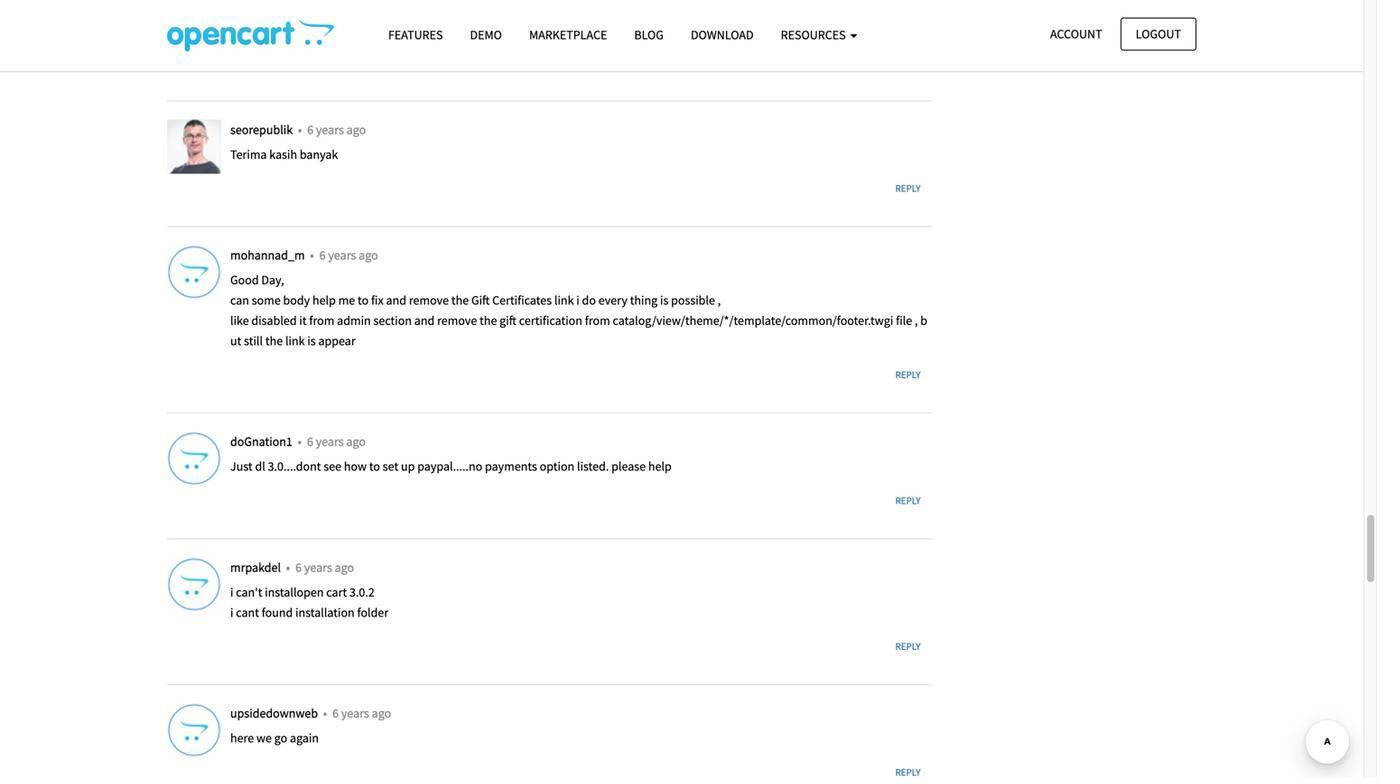 Task type: vqa. For each thing, say whether or not it's contained in the screenshot.
Account link
yes



Task type: describe. For each thing, give the bounding box(es) containing it.
resources link
[[767, 19, 871, 51]]

mohannad_m image
[[167, 245, 221, 300]]

marketplace
[[529, 27, 607, 43]]

6 years ago for seorepublik
[[307, 121, 366, 138]]

we
[[256, 730, 272, 746]]

certificates
[[492, 292, 552, 308]]

like
[[230, 312, 249, 329]]

blog
[[634, 27, 664, 43]]

appear
[[318, 333, 356, 349]]

disabled
[[251, 312, 297, 329]]

listed.
[[577, 458, 609, 475]]

here
[[230, 730, 254, 746]]

kasih
[[269, 146, 297, 162]]

i inside the good day, can some body help me to fix and remove the gift certificates link  i do every thing is possible , like disabled it from admin section and remove the  gift certification from catalog/view/theme/*/template/common/footer.twgi file , b ut still the link is appear
[[576, 292, 579, 308]]

demo
[[470, 27, 502, 43]]

6 years ago for mohannad_m
[[319, 247, 378, 263]]

1 vertical spatial ,
[[915, 312, 918, 329]]

1 reply from the top
[[895, 56, 921, 69]]

0 horizontal spatial ,
[[718, 292, 721, 308]]

set
[[383, 458, 398, 475]]

gift
[[499, 312, 516, 329]]

please
[[611, 458, 646, 475]]

possible
[[671, 292, 715, 308]]

2 horizontal spatial the
[[480, 312, 497, 329]]

installation
[[295, 604, 355, 621]]

installopen
[[265, 584, 324, 600]]

dl
[[255, 458, 265, 475]]

download link
[[677, 19, 767, 51]]

again
[[290, 730, 319, 746]]

thing
[[630, 292, 658, 308]]

dognation1
[[230, 434, 295, 450]]

resources
[[781, 27, 848, 43]]

ago for mohannad_m
[[359, 247, 378, 263]]

still
[[244, 333, 263, 349]]

it
[[299, 312, 307, 329]]

0 vertical spatial is
[[660, 292, 668, 308]]

reply for just dl 3.0....dont see how to set up paypal.....no payments option listed.  please help
[[895, 494, 921, 507]]

1 vertical spatial help
[[648, 458, 672, 475]]

account
[[1050, 26, 1102, 42]]

banyak
[[300, 146, 338, 162]]

years for mohannad_m
[[328, 247, 356, 263]]

just
[[230, 458, 253, 475]]

me
[[338, 292, 355, 308]]

features link
[[375, 19, 456, 51]]

reply button for i can't installopen cart 3.0.2
[[884, 634, 932, 660]]

terima
[[230, 146, 267, 162]]

go
[[274, 730, 287, 746]]

years for upsidedownweb
[[341, 705, 369, 722]]

1 vertical spatial i
[[230, 584, 233, 600]]

ago for dognation1
[[346, 434, 366, 450]]

catalog/view/theme/*/template/common/footer.twgi
[[613, 312, 893, 329]]

mrpakdel
[[230, 559, 283, 576]]

day,
[[261, 272, 284, 288]]

ago for upsidedownweb
[[372, 705, 391, 722]]

years for seorepublik
[[316, 121, 344, 138]]

how
[[344, 458, 367, 475]]

found
[[262, 604, 293, 621]]

cant
[[236, 604, 259, 621]]

years for mrpakdel
[[304, 559, 332, 576]]

6 for dognation1
[[307, 434, 313, 450]]

upsidedownweb image
[[167, 704, 221, 758]]

ut
[[230, 333, 241, 349]]

seorepublik
[[230, 121, 295, 138]]

years for dognation1
[[316, 434, 344, 450]]



Task type: locate. For each thing, give the bounding box(es) containing it.
dognation1 image
[[167, 432, 221, 486]]

good day, can some body help me to fix and remove the gift certificates link  i do every thing is possible , like disabled it from admin section and remove the  gift certification from catalog/view/theme/*/template/common/footer.twgi file , b ut still the link is appear
[[230, 272, 927, 349]]

is
[[660, 292, 668, 308], [307, 333, 316, 349]]

help
[[312, 292, 336, 308], [648, 458, 672, 475]]

i left do
[[576, 292, 579, 308]]

1 horizontal spatial and
[[414, 312, 435, 329]]

here we go again
[[230, 730, 319, 746]]

5 reply from the top
[[895, 640, 921, 653]]

1 horizontal spatial link
[[554, 292, 574, 308]]

1 horizontal spatial the
[[451, 292, 469, 308]]

i left can't
[[230, 584, 233, 600]]

1 horizontal spatial is
[[660, 292, 668, 308]]

3.0....dont
[[268, 458, 321, 475]]

0 vertical spatial i
[[576, 292, 579, 308]]

i
[[576, 292, 579, 308], [230, 584, 233, 600], [230, 604, 233, 621]]

good
[[230, 272, 259, 288]]

6 for upsidedownweb
[[332, 705, 339, 722]]

remove
[[409, 292, 449, 308], [437, 312, 477, 329]]

0 horizontal spatial link
[[285, 333, 305, 349]]

can
[[230, 292, 249, 308]]

1 vertical spatial link
[[285, 333, 305, 349]]

0 vertical spatial link
[[554, 292, 574, 308]]

b
[[920, 312, 927, 329]]

from down do
[[585, 312, 610, 329]]

download
[[691, 27, 754, 43]]

2 vertical spatial the
[[265, 333, 283, 349]]

reply
[[895, 56, 921, 69], [895, 182, 921, 195], [895, 369, 921, 381], [895, 494, 921, 507], [895, 640, 921, 653]]

6
[[307, 121, 313, 138], [319, 247, 326, 263], [307, 434, 313, 450], [295, 559, 302, 576], [332, 705, 339, 722]]

help inside the good day, can some body help me to fix and remove the gift certificates link  i do every thing is possible , like disabled it from admin section and remove the  gift certification from catalog/view/theme/*/template/common/footer.twgi file , b ut still the link is appear
[[312, 292, 336, 308]]

is right the thing
[[660, 292, 668, 308]]

years up "cart"
[[304, 559, 332, 576]]

1 reply button from the top
[[884, 50, 932, 76]]

and right fix
[[386, 292, 406, 308]]

just dl 3.0....dont see how to set up paypal.....no payments option listed.  please help
[[230, 458, 672, 475]]

0 horizontal spatial help
[[312, 292, 336, 308]]

the down disabled
[[265, 333, 283, 349]]

6 years ago up me
[[319, 247, 378, 263]]

6 years ago for dognation1
[[307, 434, 366, 450]]

mrpakdel image
[[167, 558, 221, 612]]

up
[[401, 458, 415, 475]]

6 right the upsidedownweb
[[332, 705, 339, 722]]

fix
[[371, 292, 384, 308]]

do
[[582, 292, 596, 308]]

6 up banyak
[[307, 121, 313, 138]]

6 right mohannad_m
[[319, 247, 326, 263]]

link down it
[[285, 333, 305, 349]]

to left fix
[[358, 292, 369, 308]]

see
[[324, 458, 341, 475]]

mohannad_m
[[230, 247, 307, 263]]

blog link
[[621, 19, 677, 51]]

6 years ago for mrpakdel
[[295, 559, 354, 576]]

3 reply from the top
[[895, 369, 921, 381]]

2 vertical spatial i
[[230, 604, 233, 621]]

1 horizontal spatial from
[[585, 312, 610, 329]]

ago
[[346, 121, 366, 138], [359, 247, 378, 263], [346, 434, 366, 450], [335, 559, 354, 576], [372, 705, 391, 722]]

to inside the good day, can some body help me to fix and remove the gift certificates link  i do every thing is possible , like disabled it from admin section and remove the  gift certification from catalog/view/theme/*/template/common/footer.twgi file , b ut still the link is appear
[[358, 292, 369, 308]]

, left b
[[915, 312, 918, 329]]

option
[[540, 458, 574, 475]]

6 years ago right the upsidedownweb
[[332, 705, 391, 722]]

0 vertical spatial the
[[451, 292, 469, 308]]

5 reply button from the top
[[884, 634, 932, 660]]

and right section
[[414, 312, 435, 329]]

payments
[[485, 458, 537, 475]]

certification
[[519, 312, 582, 329]]

help left me
[[312, 292, 336, 308]]

i can't installopen cart 3.0.2 i cant found installation folder
[[230, 584, 388, 621]]

account link
[[1035, 18, 1117, 50]]

1 vertical spatial is
[[307, 333, 316, 349]]

admin
[[337, 312, 371, 329]]

logout link
[[1120, 18, 1196, 50]]

0 vertical spatial to
[[358, 292, 369, 308]]

4 reply button from the top
[[884, 488, 932, 514]]

6 years ago up banyak
[[307, 121, 366, 138]]

1 horizontal spatial ,
[[915, 312, 918, 329]]

terima kasih banyak
[[230, 146, 338, 162]]

1 from from the left
[[309, 312, 334, 329]]

is left appear on the top of page
[[307, 333, 316, 349]]

body
[[283, 292, 310, 308]]

help right please
[[648, 458, 672, 475]]

1 horizontal spatial help
[[648, 458, 672, 475]]

, right possible
[[718, 292, 721, 308]]

some
[[252, 292, 281, 308]]

link
[[554, 292, 574, 308], [285, 333, 305, 349]]

file
[[896, 312, 912, 329]]

3.0.2
[[349, 584, 375, 600]]

0 vertical spatial ,
[[718, 292, 721, 308]]

every
[[598, 292, 627, 308]]

2 reply from the top
[[895, 182, 921, 195]]

demo link
[[456, 19, 516, 51]]

6 for seorepublik
[[307, 121, 313, 138]]

reply for i can't installopen cart 3.0.2
[[895, 640, 921, 653]]

from right it
[[309, 312, 334, 329]]

4 reply from the top
[[895, 494, 921, 507]]

1 vertical spatial and
[[414, 312, 435, 329]]

reply for good day,
[[895, 369, 921, 381]]

2 reply button from the top
[[884, 176, 932, 202]]

the
[[451, 292, 469, 308], [480, 312, 497, 329], [265, 333, 283, 349]]

features
[[388, 27, 443, 43]]

remove up section
[[409, 292, 449, 308]]

to
[[358, 292, 369, 308], [369, 458, 380, 475]]

reply for terima kasih banyak
[[895, 182, 921, 195]]

the left gift
[[451, 292, 469, 308]]

1 vertical spatial to
[[369, 458, 380, 475]]

years up see
[[316, 434, 344, 450]]

6 up installopen
[[295, 559, 302, 576]]

section
[[373, 312, 412, 329]]

can't
[[236, 584, 262, 600]]

ago for mrpakdel
[[335, 559, 354, 576]]

3 reply button from the top
[[884, 362, 932, 388]]

0 horizontal spatial the
[[265, 333, 283, 349]]

reply button for just dl 3.0....dont see how to set up paypal.....no payments option listed.  please help
[[884, 488, 932, 514]]

folder
[[357, 604, 388, 621]]

6 up the 3.0....dont
[[307, 434, 313, 450]]

6 years ago up see
[[307, 434, 366, 450]]

logout
[[1136, 26, 1181, 42]]

the left the gift
[[480, 312, 497, 329]]

i left cant
[[230, 604, 233, 621]]

reply button for terima kasih banyak
[[884, 176, 932, 202]]

gift
[[471, 292, 490, 308]]

1 vertical spatial remove
[[437, 312, 477, 329]]

reply button for good day,
[[884, 362, 932, 388]]

ago for seorepublik
[[346, 121, 366, 138]]

6 years ago
[[307, 121, 366, 138], [319, 247, 378, 263], [307, 434, 366, 450], [295, 559, 354, 576], [332, 705, 391, 722]]

0 horizontal spatial from
[[309, 312, 334, 329]]

6 for mohannad_m
[[319, 247, 326, 263]]

0 vertical spatial remove
[[409, 292, 449, 308]]

6 years ago up "cart"
[[295, 559, 354, 576]]

cart
[[326, 584, 347, 600]]

6 years ago for upsidedownweb
[[332, 705, 391, 722]]

0 vertical spatial and
[[386, 292, 406, 308]]

reply button
[[884, 50, 932, 76], [884, 176, 932, 202], [884, 362, 932, 388], [884, 488, 932, 514], [884, 634, 932, 660]]

0 vertical spatial help
[[312, 292, 336, 308]]

0 horizontal spatial and
[[386, 292, 406, 308]]

upsidedownweb
[[230, 705, 320, 722]]

years
[[316, 121, 344, 138], [328, 247, 356, 263], [316, 434, 344, 450], [304, 559, 332, 576], [341, 705, 369, 722]]

remove down gift
[[437, 312, 477, 329]]

years up me
[[328, 247, 356, 263]]

1 vertical spatial the
[[480, 312, 497, 329]]

opencart version 3.0.0.0 available to download now image
[[167, 19, 334, 51]]

to left set on the bottom of page
[[369, 458, 380, 475]]

2 from from the left
[[585, 312, 610, 329]]

years right the upsidedownweb
[[341, 705, 369, 722]]

0 horizontal spatial is
[[307, 333, 316, 349]]

6 for mrpakdel
[[295, 559, 302, 576]]

from
[[309, 312, 334, 329], [585, 312, 610, 329]]

link up certification
[[554, 292, 574, 308]]

paypal.....no
[[417, 458, 482, 475]]

seorepublik image
[[167, 120, 221, 174]]

years up banyak
[[316, 121, 344, 138]]

marketplace link
[[516, 19, 621, 51]]

and
[[386, 292, 406, 308], [414, 312, 435, 329]]

,
[[718, 292, 721, 308], [915, 312, 918, 329]]



